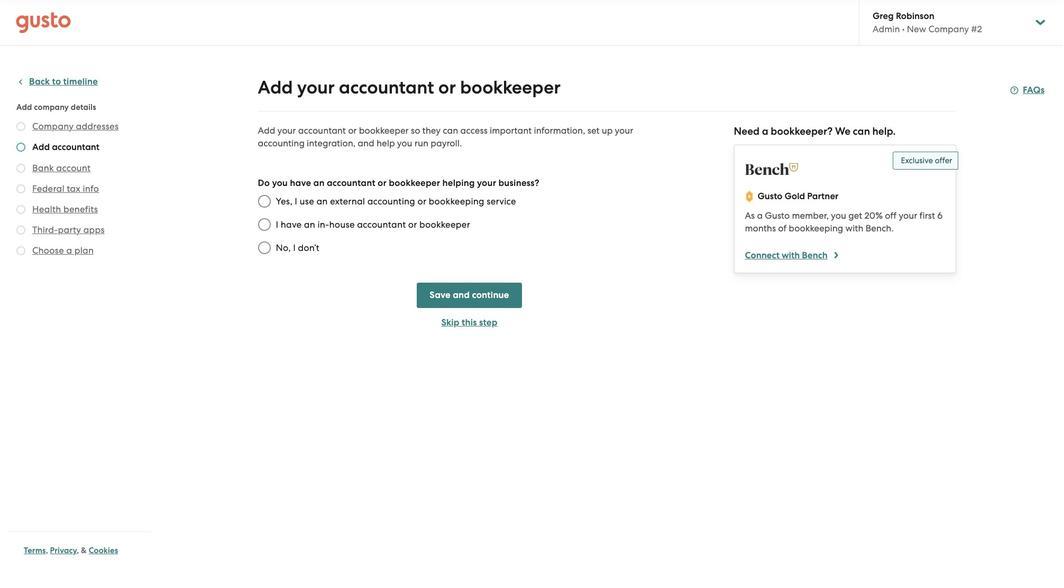 Task type: describe. For each thing, give the bounding box(es) containing it.
terms
[[24, 547, 46, 556]]

health benefits
[[32, 204, 98, 215]]

and inside add your accountant or bookkeeper so they can access important information, set up your accounting integration, and help you run payroll.
[[358, 138, 375, 149]]

plan
[[74, 246, 94, 256]]

you inside the as a gusto member, you get 20% off your first 6 months of bookkeeping with bench.
[[831, 211, 847, 221]]

add your accountant or bookkeeper so they can access important information, set up your accounting integration, and help you run payroll.
[[258, 125, 634, 149]]

check image for company
[[16, 122, 25, 131]]

we
[[836, 125, 851, 138]]

&
[[81, 547, 87, 556]]

member,
[[792, 211, 829, 221]]

an for accountant
[[314, 178, 325, 189]]

1 vertical spatial accounting
[[368, 196, 415, 207]]

integration,
[[307, 138, 356, 149]]

or down do you have an accountant or bookkeeper helping your business?
[[418, 196, 427, 207]]

third-
[[32, 225, 58, 235]]

privacy
[[50, 547, 77, 556]]

add for add your accountant or bookkeeper
[[258, 77, 293, 98]]

check image for choose
[[16, 247, 25, 256]]

bookkeeper inside add your accountant or bookkeeper so they can access important information, set up your accounting integration, and help you run payroll.
[[359, 125, 409, 136]]

company inside the greg robinson admin • new company #2
[[929, 24, 970, 34]]

back to timeline button
[[16, 76, 98, 88]]

exclusive offer
[[901, 156, 953, 166]]

add for add your accountant or bookkeeper so they can access important information, set up your accounting integration, and help you run payroll.
[[258, 125, 275, 136]]

accountant inside add your accountant or bookkeeper so they can access important information, set up your accounting integration, and help you run payroll.
[[298, 125, 346, 136]]

months
[[745, 223, 776, 234]]

yes, i use an external accounting or bookkeeping service
[[276, 196, 516, 207]]

to
[[52, 76, 61, 87]]

add accountant
[[32, 142, 100, 153]]

20%
[[865, 211, 883, 221]]

•
[[903, 24, 905, 34]]

company addresses button
[[32, 120, 119, 133]]

set
[[588, 125, 600, 136]]

house
[[329, 220, 355, 230]]

this
[[462, 318, 477, 329]]

access
[[461, 125, 488, 136]]

your inside the as a gusto member, you get 20% off your first 6 months of bookkeeping with bench.
[[899, 211, 918, 221]]

account
[[56, 163, 91, 174]]

bookkeeper up yes, i use an external accounting or bookkeeping service at left top
[[389, 178, 440, 189]]

accountant down yes, i use an external accounting or bookkeeping service at left top
[[357, 220, 406, 230]]

need a bookkeeper? we can help.
[[734, 125, 896, 138]]

Yes, I use an external accounting or bookkeeping service radio
[[253, 190, 276, 213]]

add accountant list
[[16, 120, 147, 259]]

cookies button
[[89, 545, 118, 558]]

benefits
[[63, 204, 98, 215]]

information,
[[534, 125, 586, 136]]

addresses
[[76, 121, 119, 132]]

bench.
[[866, 223, 894, 234]]

get
[[849, 211, 863, 221]]

add company details
[[16, 103, 96, 112]]

no, i don't
[[276, 243, 320, 253]]

add for add company details
[[16, 103, 32, 112]]

2 can from the left
[[853, 125, 870, 138]]

0 vertical spatial gusto
[[758, 191, 783, 202]]

#2
[[972, 24, 983, 34]]

cookies
[[89, 547, 118, 556]]

third-party apps button
[[32, 224, 105, 237]]

choose a plan button
[[32, 244, 94, 257]]

third-party apps
[[32, 225, 105, 235]]

faqs
[[1023, 85, 1045, 96]]

run
[[415, 138, 429, 149]]

1 check image from the top
[[16, 143, 25, 152]]

back
[[29, 76, 50, 87]]

1 vertical spatial i
[[276, 220, 279, 230]]

check image for third-
[[16, 226, 25, 235]]

6
[[938, 211, 943, 221]]

i for yes,
[[295, 196, 297, 207]]

up
[[602, 125, 613, 136]]

in-
[[318, 220, 329, 230]]

you inside add your accountant or bookkeeper so they can access important information, set up your accounting integration, and help you run payroll.
[[397, 138, 413, 149]]

a for as
[[757, 211, 763, 221]]

No, I don't radio
[[253, 237, 276, 260]]

accounting inside add your accountant or bookkeeper so they can access important information, set up your accounting integration, and help you run payroll.
[[258, 138, 305, 149]]

need
[[734, 125, 760, 138]]

federal tax info
[[32, 184, 99, 194]]

gusto inside the as a gusto member, you get 20% off your first 6 months of bookkeeping with bench.
[[765, 211, 790, 221]]

service
[[487, 196, 516, 207]]

or up they
[[439, 77, 456, 98]]

an for external
[[317, 196, 328, 207]]

important
[[490, 125, 532, 136]]

they
[[423, 125, 441, 136]]

privacy link
[[50, 547, 77, 556]]

1 , from the left
[[46, 547, 48, 556]]

so
[[411, 125, 420, 136]]

skip this step
[[442, 318, 498, 329]]

partner
[[808, 191, 839, 202]]

off
[[885, 211, 897, 221]]

don't
[[298, 243, 320, 253]]

1 vertical spatial you
[[272, 178, 288, 189]]

or down yes, i use an external accounting or bookkeeping service at left top
[[408, 220, 417, 230]]

choose a plan
[[32, 246, 94, 256]]

help.
[[873, 125, 896, 138]]

skip this step button
[[417, 317, 522, 330]]

helping
[[443, 178, 475, 189]]

step
[[479, 318, 498, 329]]



Task type: locate. For each thing, give the bounding box(es) containing it.
company addresses
[[32, 121, 119, 132]]

accountant down company addresses button
[[52, 142, 100, 153]]

you left get at the right
[[831, 211, 847, 221]]

1 horizontal spatial accounting
[[368, 196, 415, 207]]

, left the &
[[77, 547, 79, 556]]

save and continue button
[[417, 283, 522, 309]]

0 horizontal spatial with
[[782, 250, 800, 261]]

choose
[[32, 246, 64, 256]]

accounting
[[258, 138, 305, 149], [368, 196, 415, 207]]

a left plan
[[66, 246, 72, 256]]

1 vertical spatial and
[[453, 290, 470, 301]]

exclusive
[[901, 156, 934, 166]]

business?
[[499, 178, 540, 189]]

bank account button
[[32, 162, 91, 175]]

0 vertical spatial i
[[295, 196, 297, 207]]

2 horizontal spatial you
[[831, 211, 847, 221]]

robinson
[[896, 11, 935, 22]]

and left the help
[[358, 138, 375, 149]]

do you have an accountant or bookkeeper helping your business?
[[258, 178, 540, 189]]

bookkeeping inside the as a gusto member, you get 20% off your first 6 months of bookkeeping with bench.
[[789, 223, 844, 234]]

3 check image from the top
[[16, 205, 25, 214]]

check image left bank
[[16, 164, 25, 173]]

yes,
[[276, 196, 293, 207]]

i for no,
[[293, 243, 296, 253]]

1 vertical spatial have
[[281, 220, 302, 230]]

company
[[34, 103, 69, 112]]

company inside button
[[32, 121, 74, 132]]

gusto
[[758, 191, 783, 202], [765, 211, 790, 221]]

accountant up integration,
[[298, 125, 346, 136]]

0 vertical spatial accounting
[[258, 138, 305, 149]]

2 check image from the top
[[16, 185, 25, 194]]

details
[[71, 103, 96, 112]]

can right we
[[853, 125, 870, 138]]

home image
[[16, 12, 71, 33]]

accounting down do you have an accountant or bookkeeper helping your business?
[[368, 196, 415, 207]]

with inside the as a gusto member, you get 20% off your first 6 months of bookkeeping with bench.
[[846, 223, 864, 234]]

0 vertical spatial bookkeeping
[[429, 196, 485, 207]]

you down so
[[397, 138, 413, 149]]

check image left add accountant
[[16, 143, 25, 152]]

add your accountant or bookkeeper
[[258, 77, 561, 98]]

a for choose
[[66, 246, 72, 256]]

bookkeeping down the helping
[[429, 196, 485, 207]]

party
[[58, 225, 81, 235]]

0 vertical spatial company
[[929, 24, 970, 34]]

bookkeeping
[[429, 196, 485, 207], [789, 223, 844, 234]]

gusto right gold badge image
[[758, 191, 783, 202]]

skip
[[442, 318, 460, 329]]

or up yes, i use an external accounting or bookkeeping service at left top
[[378, 178, 387, 189]]

bookkeeper?
[[771, 125, 833, 138]]

your
[[297, 77, 335, 98], [278, 125, 296, 136], [615, 125, 634, 136], [477, 178, 497, 189], [899, 211, 918, 221]]

of
[[779, 223, 787, 234]]

back to timeline
[[29, 76, 98, 87]]

accountant up so
[[339, 77, 434, 98]]

use
[[300, 196, 314, 207]]

bank
[[32, 163, 54, 174]]

check image left choose
[[16, 247, 25, 256]]

2 check image from the top
[[16, 164, 25, 173]]

1 vertical spatial check image
[[16, 164, 25, 173]]

have
[[290, 178, 311, 189], [281, 220, 302, 230]]

and inside button
[[453, 290, 470, 301]]

no,
[[276, 243, 291, 253]]

gusto up of at the right
[[765, 211, 790, 221]]

a
[[762, 125, 769, 138], [757, 211, 763, 221], [66, 246, 72, 256]]

connect
[[745, 250, 780, 261]]

federal tax info button
[[32, 183, 99, 195]]

add for add accountant
[[32, 142, 50, 153]]

0 horizontal spatial company
[[32, 121, 74, 132]]

or up integration,
[[348, 125, 357, 136]]

health
[[32, 204, 61, 215]]

, left privacy link at bottom left
[[46, 547, 48, 556]]

2 vertical spatial a
[[66, 246, 72, 256]]

1 horizontal spatial ,
[[77, 547, 79, 556]]

0 horizontal spatial can
[[443, 125, 458, 136]]

i up no,
[[276, 220, 279, 230]]

check image left 'third-'
[[16, 226, 25, 235]]

3 check image from the top
[[16, 247, 25, 256]]

add inside "list"
[[32, 142, 50, 153]]

a for need
[[762, 125, 769, 138]]

save
[[430, 290, 451, 301]]

1 horizontal spatial bookkeeping
[[789, 223, 844, 234]]

i
[[295, 196, 297, 207], [276, 220, 279, 230], [293, 243, 296, 253]]

add inside add your accountant or bookkeeper so they can access important information, set up your accounting integration, and help you run payroll.
[[258, 125, 275, 136]]

check image left health
[[16, 205, 25, 214]]

accountant inside "list"
[[52, 142, 100, 153]]

new
[[907, 24, 927, 34]]

you
[[397, 138, 413, 149], [272, 178, 288, 189], [831, 211, 847, 221]]

faqs button
[[1011, 84, 1045, 97]]

check image for federal
[[16, 185, 25, 194]]

terms , privacy , & cookies
[[24, 547, 118, 556]]

i have an in-house accountant or bookkeeper
[[276, 220, 470, 230]]

connect with bench
[[745, 250, 828, 261]]

can inside add your accountant or bookkeeper so they can access important information, set up your accounting integration, and help you run payroll.
[[443, 125, 458, 136]]

bookkeeper down the helping
[[420, 220, 470, 230]]

an
[[314, 178, 325, 189], [317, 196, 328, 207], [304, 220, 315, 230]]

0 horizontal spatial ,
[[46, 547, 48, 556]]

with down get at the right
[[846, 223, 864, 234]]

apps
[[83, 225, 105, 235]]

check image for bank
[[16, 164, 25, 173]]

with left bench in the right top of the page
[[782, 250, 800, 261]]

0 vertical spatial a
[[762, 125, 769, 138]]

I have an in-house accountant or bookkeeper radio
[[253, 213, 276, 237]]

a inside the as a gusto member, you get 20% off your first 6 months of bookkeeping with bench.
[[757, 211, 763, 221]]

0 vertical spatial you
[[397, 138, 413, 149]]

can
[[443, 125, 458, 136], [853, 125, 870, 138]]

check image left "federal"
[[16, 185, 25, 194]]

and right save
[[453, 290, 470, 301]]

you right do
[[272, 178, 288, 189]]

offer
[[935, 156, 953, 166]]

as
[[745, 211, 755, 221]]

terms link
[[24, 547, 46, 556]]

accounting up do
[[258, 138, 305, 149]]

2 vertical spatial check image
[[16, 247, 25, 256]]

timeline
[[63, 76, 98, 87]]

a right "as"
[[757, 211, 763, 221]]

2 vertical spatial you
[[831, 211, 847, 221]]

2 , from the left
[[77, 547, 79, 556]]

payroll.
[[431, 138, 462, 149]]

greg
[[873, 11, 894, 22]]

a inside button
[[66, 246, 72, 256]]

continue
[[472, 290, 509, 301]]

admin
[[873, 24, 900, 34]]

,
[[46, 547, 48, 556], [77, 547, 79, 556]]

4 check image from the top
[[16, 226, 25, 235]]

1 horizontal spatial you
[[397, 138, 413, 149]]

gusto gold partner
[[758, 191, 839, 202]]

1 vertical spatial with
[[782, 250, 800, 261]]

check image
[[16, 143, 25, 152], [16, 185, 25, 194], [16, 205, 25, 214], [16, 226, 25, 235]]

1 vertical spatial company
[[32, 121, 74, 132]]

0 vertical spatial check image
[[16, 122, 25, 131]]

with
[[846, 223, 864, 234], [782, 250, 800, 261]]

0 horizontal spatial and
[[358, 138, 375, 149]]

0 vertical spatial with
[[846, 223, 864, 234]]

1 can from the left
[[443, 125, 458, 136]]

1 horizontal spatial company
[[929, 24, 970, 34]]

accountant up external
[[327, 178, 376, 189]]

i right no,
[[293, 243, 296, 253]]

gold
[[785, 191, 806, 202]]

an right use
[[317, 196, 328, 207]]

as a gusto member, you get 20% off your first 6 months of bookkeeping with bench.
[[745, 211, 943, 234]]

check image down add company details
[[16, 122, 25, 131]]

save and continue
[[430, 290, 509, 301]]

check image for health
[[16, 205, 25, 214]]

1 horizontal spatial and
[[453, 290, 470, 301]]

2 vertical spatial i
[[293, 243, 296, 253]]

have up use
[[290, 178, 311, 189]]

0 horizontal spatial bookkeeping
[[429, 196, 485, 207]]

company down the company
[[32, 121, 74, 132]]

and
[[358, 138, 375, 149], [453, 290, 470, 301]]

1 horizontal spatial can
[[853, 125, 870, 138]]

company
[[929, 24, 970, 34], [32, 121, 74, 132]]

1 vertical spatial bookkeeping
[[789, 223, 844, 234]]

bookkeeping down member,
[[789, 223, 844, 234]]

1 vertical spatial a
[[757, 211, 763, 221]]

gold badge image
[[745, 191, 754, 203]]

0 horizontal spatial accounting
[[258, 138, 305, 149]]

1 check image from the top
[[16, 122, 25, 131]]

bookkeeper up the help
[[359, 125, 409, 136]]

help
[[377, 138, 395, 149]]

bookkeeper
[[460, 77, 561, 98], [359, 125, 409, 136], [389, 178, 440, 189], [420, 220, 470, 230]]

federal
[[32, 184, 64, 194]]

an up use
[[314, 178, 325, 189]]

tax
[[67, 184, 80, 194]]

an left the in-
[[304, 220, 315, 230]]

info
[[83, 184, 99, 194]]

a right need
[[762, 125, 769, 138]]

2 vertical spatial an
[[304, 220, 315, 230]]

1 horizontal spatial with
[[846, 223, 864, 234]]

do
[[258, 178, 270, 189]]

or inside add your accountant or bookkeeper so they can access important information, set up your accounting integration, and help you run payroll.
[[348, 125, 357, 136]]

can up payroll.
[[443, 125, 458, 136]]

external
[[330, 196, 365, 207]]

bookkeeper up important
[[460, 77, 561, 98]]

1 vertical spatial an
[[317, 196, 328, 207]]

i left use
[[295, 196, 297, 207]]

1 vertical spatial gusto
[[765, 211, 790, 221]]

0 vertical spatial an
[[314, 178, 325, 189]]

0 vertical spatial have
[[290, 178, 311, 189]]

bench
[[802, 250, 828, 261]]

company left #2 on the right top
[[929, 24, 970, 34]]

0 vertical spatial and
[[358, 138, 375, 149]]

check image
[[16, 122, 25, 131], [16, 164, 25, 173], [16, 247, 25, 256]]

health benefits button
[[32, 203, 98, 216]]

0 horizontal spatial you
[[272, 178, 288, 189]]

have up no, i don't
[[281, 220, 302, 230]]



Task type: vqa. For each thing, say whether or not it's contained in the screenshot.
"your" to the left
no



